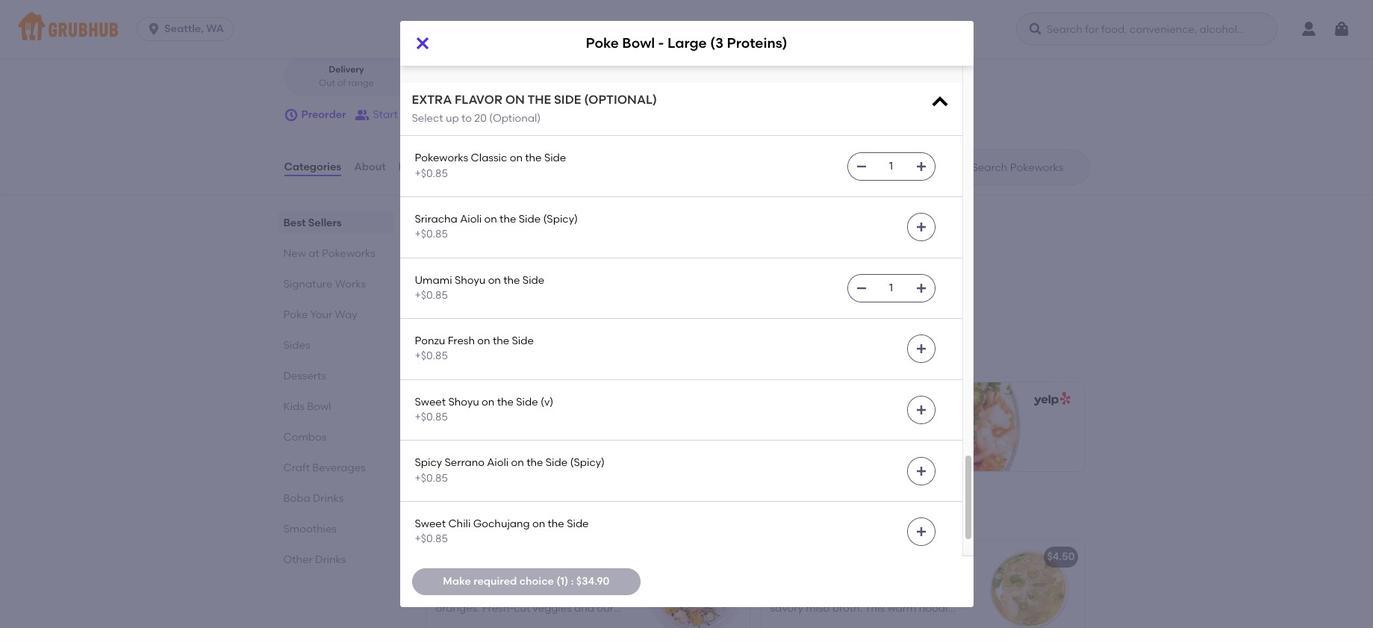 Task type: describe. For each thing, give the bounding box(es) containing it.
make
[[443, 575, 471, 588]]

+$0.85 inside pokeworks classic on the side +$0.85
[[415, 167, 448, 180]]

preorder button
[[284, 102, 346, 129]]

green
[[885, 617, 914, 628]]

bellevue
[[322, 4, 365, 16]]

1 vertical spatial with
[[861, 617, 882, 628]]

off
[[453, 235, 467, 247]]

combined
[[884, 572, 936, 585]]

aioli inside sriracha aioli on the side (spicy) +$0.85
[[460, 213, 482, 226]]

ordered
[[451, 356, 491, 369]]

sriracha
[[415, 213, 458, 226]]

offer
[[439, 252, 465, 265]]

savory chicken breast combined with delicate ramen noodles and our savory miso broth. this warm noodle soup is garnished with green onions.
[[771, 572, 956, 628]]

ramen
[[838, 587, 872, 600]]

(v) inside sweet shoyu on the side (v) +$0.85
[[541, 396, 554, 408]]

the for umami shoyu on the side +$0.85
[[504, 274, 520, 287]]

poke for poke your way
[[284, 309, 308, 321]]

garnished
[[808, 617, 859, 628]]

spicy serrano aioli on the side (spicy) +$0.85
[[415, 457, 605, 485]]

20
[[475, 112, 487, 125]]

poke bowl - regular (2 proteins) $15.65
[[438, 423, 601, 453]]

on inside sweet shoyu on the side (v) +$0.85
[[482, 396, 495, 408]]

sides
[[284, 339, 310, 352]]

craft
[[284, 462, 310, 474]]

large for poke bowl - large (3 proteins) $19.00
[[835, 423, 865, 435]]

1 horizontal spatial new
[[424, 506, 460, 525]]

$3
[[439, 235, 451, 247]]

on inside $3 off offer valid on first orders of $15 or more.
[[494, 252, 507, 265]]

and
[[917, 587, 937, 600]]

on inside best sellers most ordered on grubhub
[[494, 356, 507, 369]]

pokeworks inside pokeworks classic on the side +$0.85
[[415, 152, 469, 165]]

sellers for best sellers most ordered on grubhub
[[462, 335, 514, 354]]

drinks for boba drinks
[[313, 492, 344, 505]]

$15.65
[[438, 440, 469, 453]]

shoyu for sweet
[[449, 396, 479, 408]]

select
[[412, 112, 443, 125]]

(2
[[543, 423, 553, 435]]

+$0.85 inside spicy serrano aioli on the side (spicy) +$0.85
[[415, 472, 448, 485]]

pokeworks classic on the side +$0.85
[[415, 152, 566, 180]]

main navigation navigation
[[0, 0, 1374, 58]]

222 bellevue way ne • (425) 214-1182
[[302, 4, 484, 16]]

spicy
[[415, 457, 442, 469]]

• inside pickup 6.0 mi • 10–20 min
[[467, 77, 470, 88]]

poke for poke bowl - regular (2 proteins) $15.65
[[438, 423, 463, 435]]

1182
[[465, 4, 484, 16]]

proteins) for poke bowl - regular (2 proteins) $15.65
[[555, 423, 601, 435]]

the inside sweet chili gochujang on the side +$0.85
[[548, 518, 565, 530]]

fresh
[[448, 335, 475, 348]]

good food
[[373, 27, 419, 37]]

start group order
[[373, 108, 461, 121]]

reviews
[[399, 161, 440, 173]]

or
[[439, 267, 449, 280]]

ne
[[392, 4, 406, 16]]

classic
[[471, 152, 507, 165]]

side inside spicy serrano aioli on the side (spicy) +$0.85
[[546, 457, 568, 469]]

bowl for poke bowl - large (3 proteins) $19.00
[[800, 423, 825, 435]]

input item quantity number field for umami shoyu on the side
[[875, 275, 908, 302]]

correct order
[[565, 27, 624, 37]]

reviews button
[[398, 140, 441, 194]]

required
[[474, 575, 517, 588]]

side for umami shoyu on the side
[[523, 274, 545, 287]]

search icon image
[[948, 158, 966, 176]]

+$0.85 inside sweet chili gochujang on the side +$0.85
[[415, 533, 448, 546]]

+$3.40
[[415, 31, 448, 44]]

best sellers most ordered on grubhub
[[424, 335, 555, 369]]

smoothies
[[284, 523, 337, 536]]

chili
[[449, 518, 471, 530]]

seattle,
[[164, 22, 204, 35]]

6.0
[[437, 77, 450, 88]]

bowl for poke bowl - large (3 proteins)
[[623, 35, 655, 52]]

savory
[[771, 602, 804, 615]]

noodles
[[874, 587, 914, 600]]

see
[[439, 297, 458, 310]]

1 horizontal spatial at
[[463, 506, 480, 525]]

categories
[[284, 161, 342, 173]]

other drinks
[[284, 554, 346, 566]]

$4.50
[[1048, 551, 1075, 564]]

promo image
[[618, 246, 673, 300]]

(optional)
[[584, 92, 657, 106]]

craft beverages
[[284, 462, 366, 474]]

side for pokeworks classic on the side
[[544, 152, 566, 165]]

214-
[[445, 4, 465, 16]]

(3 for poke bowl - large (3 proteins)
[[710, 35, 724, 52]]

wa
[[206, 22, 224, 35]]

proteins) for poke bowl - large (3 proteins) $19.00
[[880, 423, 926, 435]]

$34.90
[[577, 575, 610, 588]]

min
[[500, 77, 516, 88]]

on inside sweet chili gochujang on the side +$0.85
[[533, 518, 545, 530]]

the inside spicy serrano aioli on the side (spicy) +$0.85
[[527, 457, 543, 469]]

extra
[[412, 92, 452, 106]]

0 vertical spatial with
[[771, 587, 792, 600]]

side for sriracha aioli on the side (spicy)
[[519, 213, 541, 226]]

seattle, wa
[[164, 22, 224, 35]]

on inside umami shoyu on the side +$0.85
[[488, 274, 501, 287]]

chicken
[[807, 572, 847, 585]]

option group containing delivery out of range
[[284, 58, 540, 96]]

+$0.85 inside "ponzu fresh on the side +$0.85"
[[415, 350, 448, 363]]

is
[[798, 617, 805, 628]]

combos
[[284, 431, 327, 444]]

our
[[939, 587, 956, 600]]

boba drinks
[[284, 492, 344, 505]]

aioli inside spicy serrano aioli on the side (spicy) +$0.85
[[487, 457, 509, 469]]

(spicy) inside sriracha aioli on the side (spicy) +$0.85
[[543, 213, 578, 226]]

1 vertical spatial new at pokeworks
[[424, 506, 569, 525]]

gochujang
[[473, 518, 530, 530]]

beverages
[[313, 462, 366, 474]]

food
[[399, 27, 419, 37]]

start
[[373, 108, 398, 121]]

up
[[446, 112, 459, 125]]

noodle
[[919, 602, 954, 615]]

svg image inside preorder button
[[284, 108, 298, 123]]

make required choice (1) : $34.90
[[443, 575, 610, 588]]

more.
[[452, 267, 481, 280]]

sweet for sweet chili gochujang on the side +$0.85
[[415, 518, 446, 530]]

proteins) for poke bowl - large (3 proteins)
[[727, 35, 788, 52]]

this
[[865, 602, 885, 615]]

+$0.85 inside umami shoyu on the side +$0.85
[[415, 289, 448, 302]]

0 horizontal spatial •
[[410, 4, 414, 16]]

$15
[[578, 252, 593, 265]]

side for sweet shoyu on the side (v)
[[516, 396, 538, 408]]

works
[[335, 278, 366, 291]]

sellers for best sellers
[[308, 217, 342, 229]]

poke for poke bowl - large (3 proteins)
[[586, 35, 619, 52]]



Task type: vqa. For each thing, say whether or not it's contained in the screenshot.
7-Select Sour Watermelon Wedges 7oz's 7-
no



Task type: locate. For each thing, give the bounding box(es) containing it.
222 bellevue way ne button
[[302, 2, 407, 19]]

extra flavor on the side (optional) select up to 20 (optional)
[[412, 92, 657, 125]]

signature
[[284, 278, 333, 291]]

best down categories "button"
[[284, 217, 306, 229]]

aioli
[[460, 213, 482, 226], [487, 457, 509, 469]]

the inside pokeworks classic on the side +$0.85
[[525, 152, 542, 165]]

desserts
[[284, 370, 326, 383]]

0 vertical spatial sellers
[[308, 217, 342, 229]]

1 vertical spatial (v)
[[541, 396, 554, 408]]

way right your
[[335, 309, 358, 321]]

+$0.85 inside sriracha aioli on the side (spicy) +$0.85
[[415, 228, 448, 241]]

+$0.85 down the spicy at the left of page
[[415, 472, 448, 485]]

shoyu inside umami shoyu on the side +$0.85
[[455, 274, 486, 287]]

seattle, wa button
[[137, 17, 240, 41]]

input item quantity number field for pokeworks classic on the side
[[875, 153, 908, 180]]

people icon image
[[355, 108, 370, 123]]

0 vertical spatial large
[[668, 35, 707, 52]]

option group
[[284, 58, 540, 96]]

Search Pokeworks search field
[[971, 161, 1085, 175]]

0 horizontal spatial proteins)
[[555, 423, 601, 435]]

orders
[[530, 252, 563, 265]]

drinks right other
[[315, 554, 346, 566]]

side down (2
[[546, 457, 568, 469]]

pokeworks up the works
[[322, 247, 376, 260]]

1 vertical spatial •
[[467, 77, 470, 88]]

regular
[[500, 423, 540, 435]]

0 horizontal spatial (3
[[710, 35, 724, 52]]

0 horizontal spatial large
[[668, 35, 707, 52]]

side inside pokeworks classic on the side +$0.85
[[544, 152, 566, 165]]

side down 'orders'
[[523, 274, 545, 287]]

shoyu for umami
[[455, 274, 486, 287]]

shoyu down ordered
[[449, 396, 479, 408]]

best for best sellers
[[284, 217, 306, 229]]

delivery
[[329, 64, 364, 75]]

about
[[354, 161, 386, 173]]

1 vertical spatial large
[[835, 423, 865, 435]]

bowl for kids bowl
[[307, 400, 331, 413]]

group
[[400, 108, 431, 121]]

new at pokeworks down spicy serrano aioli on the side (spicy) +$0.85
[[424, 506, 569, 525]]

6 +$0.85 from the top
[[415, 472, 448, 485]]

sweet inside sweet chili gochujang on the side +$0.85
[[415, 518, 446, 530]]

poke left your
[[284, 309, 308, 321]]

- for poke bowl - regular (2 proteins) $15.65
[[493, 423, 498, 435]]

0 horizontal spatial sellers
[[308, 217, 342, 229]]

(spicy) down the poke bowl - regular (2 proteins) $15.65
[[570, 457, 605, 469]]

$19.00
[[773, 440, 804, 453]]

bowl inside the poke bowl - regular (2 proteins) $15.65
[[466, 423, 491, 435]]

drinks for other drinks
[[315, 554, 346, 566]]

new at pokeworks up signature works
[[284, 247, 376, 260]]

poke up $15.65
[[438, 423, 463, 435]]

side inside sriracha aioli on the side (spicy) +$0.85
[[519, 213, 541, 226]]

poke
[[586, 35, 619, 52], [284, 309, 308, 321], [438, 423, 463, 435], [773, 423, 798, 435]]

1 vertical spatial new
[[424, 506, 460, 525]]

pokeworks down spicy serrano aioli on the side (spicy) +$0.85
[[484, 506, 569, 525]]

bowl up $15.65
[[466, 423, 491, 435]]

sellers up ordered
[[462, 335, 514, 354]]

bowl right kids
[[307, 400, 331, 413]]

2 sweet from the top
[[415, 518, 446, 530]]

1 horizontal spatial way
[[367, 4, 390, 16]]

0 horizontal spatial pokeworks
[[322, 247, 376, 260]]

(v) inside the tofu (v) +$3.40
[[439, 16, 452, 28]]

0 vertical spatial best
[[284, 217, 306, 229]]

0 vertical spatial order
[[600, 27, 624, 37]]

1 vertical spatial sweet
[[415, 518, 446, 530]]

• right ne
[[410, 4, 414, 16]]

1 vertical spatial order
[[433, 108, 461, 121]]

way left ne
[[367, 4, 390, 16]]

at
[[309, 247, 320, 260], [463, 506, 480, 525]]

bowl
[[623, 35, 655, 52], [307, 400, 331, 413], [466, 423, 491, 435], [800, 423, 825, 435]]

- for poke bowl - large (3 proteins) $19.00
[[828, 423, 832, 435]]

with down this
[[861, 617, 882, 628]]

on inside sriracha aioli on the side (spicy) +$0.85
[[484, 213, 497, 226]]

way
[[367, 4, 390, 16], [335, 309, 358, 321]]

the down first
[[504, 274, 520, 287]]

1 horizontal spatial with
[[861, 617, 882, 628]]

4 +$0.85 from the top
[[415, 350, 448, 363]]

1 horizontal spatial large
[[835, 423, 865, 435]]

out
[[319, 77, 335, 88]]

at down serrano
[[463, 506, 480, 525]]

sweet for sweet shoyu on the side (v) +$0.85
[[415, 396, 446, 408]]

• right mi
[[467, 77, 470, 88]]

+$0.85 up 'sriracha'
[[415, 167, 448, 180]]

(3 inside poke bowl - large (3 proteins) $19.00
[[867, 423, 877, 435]]

good
[[373, 27, 397, 37]]

1 horizontal spatial sellers
[[462, 335, 514, 354]]

0 vertical spatial (spicy)
[[543, 213, 578, 226]]

bowl right correct
[[623, 35, 655, 52]]

1 horizontal spatial best
[[424, 335, 458, 354]]

the inside sriracha aioli on the side (spicy) +$0.85
[[500, 213, 516, 226]]

$3 off offer valid on first orders of $15 or more.
[[439, 235, 593, 280]]

choice
[[520, 575, 554, 588]]

sweet down 'most'
[[415, 396, 446, 408]]

on right gochujang
[[533, 518, 545, 530]]

1 vertical spatial at
[[463, 506, 480, 525]]

aioli down the poke bowl - regular (2 proteins) $15.65
[[487, 457, 509, 469]]

way for bellevue
[[367, 4, 390, 16]]

breast
[[849, 572, 882, 585]]

sweet chili gochujang on the side +$0.85
[[415, 518, 589, 546]]

222
[[302, 4, 320, 16]]

the up grubhub
[[493, 335, 510, 348]]

2 input item quantity number field from the top
[[875, 275, 908, 302]]

(v)
[[439, 16, 452, 28], [541, 396, 554, 408]]

mi
[[453, 77, 464, 88]]

with up savory
[[771, 587, 792, 600]]

the for sriracha aioli on the side (spicy) +$0.85
[[500, 213, 516, 226]]

poke for poke bowl - large (3 proteins) $19.00
[[773, 423, 798, 435]]

side for ponzu fresh on the side
[[512, 335, 534, 348]]

large inside poke bowl - large (3 proteins) $19.00
[[835, 423, 865, 435]]

poke up (optional)
[[586, 35, 619, 52]]

2 horizontal spatial -
[[828, 423, 832, 435]]

(3 for poke bowl - large (3 proteins) $19.00
[[867, 423, 877, 435]]

aioli up the off
[[460, 213, 482, 226]]

kids
[[284, 400, 305, 413]]

of inside delivery out of range
[[338, 77, 346, 88]]

on left first
[[494, 252, 507, 265]]

(1)
[[557, 575, 569, 588]]

1 vertical spatial aioli
[[487, 457, 509, 469]]

0 vertical spatial at
[[309, 247, 320, 260]]

1 sweet from the top
[[415, 396, 446, 408]]

order left to
[[433, 108, 461, 121]]

the right gochujang
[[548, 518, 565, 530]]

proteins) inside the poke bowl - regular (2 proteins) $15.65
[[555, 423, 601, 435]]

7 +$0.85 from the top
[[415, 533, 448, 546]]

0 vertical spatial pokeworks
[[415, 152, 469, 165]]

large for poke bowl - large (3 proteins)
[[668, 35, 707, 52]]

the inside "ponzu fresh on the side +$0.85"
[[493, 335, 510, 348]]

new up the signature on the top
[[284, 247, 306, 260]]

1 horizontal spatial new at pokeworks
[[424, 506, 569, 525]]

2 horizontal spatial proteins)
[[880, 423, 926, 435]]

1 vertical spatial way
[[335, 309, 358, 321]]

of inside $3 off offer valid on first orders of $15 or more.
[[565, 252, 575, 265]]

0 horizontal spatial -
[[493, 423, 498, 435]]

on
[[510, 152, 523, 165], [484, 213, 497, 226], [494, 252, 507, 265], [488, 274, 501, 287], [478, 335, 490, 348], [494, 356, 507, 369], [482, 396, 495, 408], [511, 457, 524, 469], [533, 518, 545, 530]]

1 vertical spatial best
[[424, 335, 458, 354]]

(v) up (2
[[541, 396, 554, 408]]

order inside button
[[433, 108, 461, 121]]

miso
[[806, 602, 830, 615]]

0 vertical spatial aioli
[[460, 213, 482, 226]]

0 horizontal spatial order
[[433, 108, 461, 121]]

best for best sellers most ordered on grubhub
[[424, 335, 458, 354]]

the down (optional)
[[525, 152, 542, 165]]

on up valid
[[484, 213, 497, 226]]

0 horizontal spatial with
[[771, 587, 792, 600]]

poke inside the poke bowl - regular (2 proteins) $15.65
[[438, 423, 463, 435]]

best up 'most'
[[424, 335, 458, 354]]

0 horizontal spatial way
[[335, 309, 358, 321]]

proteins) inside poke bowl - large (3 proteins) $19.00
[[880, 423, 926, 435]]

shoyu inside sweet shoyu on the side (v) +$0.85
[[449, 396, 479, 408]]

1 vertical spatial (3
[[867, 423, 877, 435]]

poke bowl - large (3 proteins)
[[586, 35, 788, 52]]

serrano
[[445, 457, 485, 469]]

kids bowl
[[284, 400, 331, 413]]

bowl inside poke bowl - large (3 proteins) $19.00
[[800, 423, 825, 435]]

1 vertical spatial input item quantity number field
[[875, 275, 908, 302]]

+$0.85 down 'umami'
[[415, 289, 448, 302]]

on down the poke bowl - regular (2 proteins) $15.65
[[511, 457, 524, 469]]

0 vertical spatial of
[[338, 77, 346, 88]]

pokeworks
[[415, 152, 469, 165], [322, 247, 376, 260], [484, 506, 569, 525]]

poke your way
[[284, 309, 358, 321]]

1 horizontal spatial order
[[600, 27, 624, 37]]

1 horizontal spatial proteins)
[[727, 35, 788, 52]]

the for pokeworks classic on the side +$0.85
[[525, 152, 542, 165]]

pickup 6.0 mi • 10–20 min
[[437, 64, 516, 88]]

range
[[348, 77, 374, 88]]

with
[[771, 587, 792, 600], [861, 617, 882, 628]]

1 vertical spatial drinks
[[315, 554, 346, 566]]

sweet left chili
[[415, 518, 446, 530]]

side inside umami shoyu on the side +$0.85
[[523, 274, 545, 287]]

bowl for poke bowl - regular (2 proteins) $15.65
[[466, 423, 491, 435]]

umami
[[415, 274, 452, 287]]

+$0.85 up make
[[415, 533, 448, 546]]

of down delivery
[[338, 77, 346, 88]]

(425)
[[417, 4, 442, 16]]

1 horizontal spatial •
[[467, 77, 470, 88]]

pokeworks down up
[[415, 152, 469, 165]]

on down valid
[[488, 274, 501, 287]]

see details button
[[439, 290, 495, 317]]

0 horizontal spatial at
[[309, 247, 320, 260]]

0 vertical spatial shoyu
[[455, 274, 486, 287]]

side inside sweet chili gochujang on the side +$0.85
[[567, 518, 589, 530]]

svg image
[[1333, 20, 1351, 38], [147, 22, 161, 37], [1029, 22, 1044, 37], [930, 92, 951, 112], [284, 108, 298, 123], [856, 160, 868, 172], [915, 160, 927, 172], [915, 221, 927, 233], [915, 343, 927, 355], [915, 404, 927, 416]]

the inside sweet shoyu on the side (v) +$0.85
[[497, 396, 514, 408]]

svg image
[[413, 34, 431, 52], [856, 282, 868, 294], [915, 282, 927, 294], [915, 465, 927, 477], [915, 526, 927, 538]]

- inside the poke bowl - regular (2 proteins) $15.65
[[493, 423, 498, 435]]

1 vertical spatial sellers
[[462, 335, 514, 354]]

sweet inside sweet shoyu on the side (v) +$0.85
[[415, 396, 446, 408]]

1 horizontal spatial pokeworks
[[415, 152, 469, 165]]

0 vertical spatial new
[[284, 247, 306, 260]]

sellers down categories "button"
[[308, 217, 342, 229]]

order right correct
[[600, 27, 624, 37]]

drinks down the craft beverages
[[313, 492, 344, 505]]

bowl up $19.00
[[800, 423, 825, 435]]

side down extra flavor on the side (optional) select up to 20 (optional)
[[544, 152, 566, 165]]

(v) right tofu
[[439, 16, 452, 28]]

best
[[284, 217, 306, 229], [424, 335, 458, 354]]

10–20
[[473, 77, 498, 88]]

5 +$0.85 from the top
[[415, 411, 448, 424]]

poke bowl - large (3 proteins) $19.00
[[773, 423, 926, 453]]

best inside best sellers most ordered on grubhub
[[424, 335, 458, 354]]

1 horizontal spatial (v)
[[541, 396, 554, 408]]

order
[[600, 27, 624, 37], [433, 108, 461, 121]]

side up $3 off offer valid on first orders of $15 or more.
[[519, 213, 541, 226]]

1 horizontal spatial (3
[[867, 423, 877, 435]]

preorder
[[301, 108, 346, 121]]

- for poke bowl - large (3 proteins)
[[659, 35, 664, 52]]

poke up $19.00
[[773, 423, 798, 435]]

yelp image
[[1031, 392, 1071, 407]]

1 vertical spatial pokeworks
[[322, 247, 376, 260]]

0 vertical spatial input item quantity number field
[[875, 153, 908, 180]]

of
[[338, 77, 346, 88], [565, 252, 575, 265]]

0 vertical spatial new at pokeworks
[[284, 247, 376, 260]]

the for ponzu fresh on the side +$0.85
[[493, 335, 510, 348]]

- inside poke bowl - large (3 proteins) $19.00
[[828, 423, 832, 435]]

+$0.85 down 'sriracha'
[[415, 228, 448, 241]]

sriracha aioli on the side (spicy) +$0.85
[[415, 213, 578, 241]]

way for your
[[335, 309, 358, 321]]

on inside "ponzu fresh on the side +$0.85"
[[478, 335, 490, 348]]

other
[[284, 554, 313, 566]]

(spicy) up 'orders'
[[543, 213, 578, 226]]

0 vertical spatial drinks
[[313, 492, 344, 505]]

0 horizontal spatial (v)
[[439, 16, 452, 28]]

2 +$0.85 from the top
[[415, 228, 448, 241]]

(425) 214-1182 button
[[417, 3, 484, 18]]

2 vertical spatial pokeworks
[[484, 506, 569, 525]]

on right "fresh" on the left of page
[[478, 335, 490, 348]]

the down the poke bowl - regular (2 proteins) $15.65
[[527, 457, 543, 469]]

0 horizontal spatial aioli
[[460, 213, 482, 226]]

delivery out of range
[[319, 64, 374, 88]]

on right classic at the left top of page
[[510, 152, 523, 165]]

1 vertical spatial shoyu
[[449, 396, 479, 408]]

1 horizontal spatial of
[[565, 252, 575, 265]]

ponzu fresh on the side +$0.85
[[415, 335, 534, 363]]

1 +$0.85 from the top
[[415, 167, 448, 180]]

most
[[424, 356, 448, 369]]

on inside pokeworks classic on the side +$0.85
[[510, 152, 523, 165]]

the up the regular
[[497, 396, 514, 408]]

side inside "ponzu fresh on the side +$0.85"
[[512, 335, 534, 348]]

categories button
[[284, 140, 342, 194]]

luxe lobster bowl image
[[638, 541, 750, 628]]

side inside sweet shoyu on the side (v) +$0.85
[[516, 396, 538, 408]]

the
[[528, 92, 551, 106]]

Input item quantity number field
[[875, 153, 908, 180], [875, 275, 908, 302]]

of left $15
[[565, 252, 575, 265]]

1 horizontal spatial -
[[659, 35, 664, 52]]

at down best sellers
[[309, 247, 320, 260]]

0 vertical spatial (3
[[710, 35, 724, 52]]

on right ordered
[[494, 356, 507, 369]]

tofu (v) +$3.40
[[415, 16, 452, 44]]

0 vertical spatial •
[[410, 4, 414, 16]]

+$0.85 up $15.65
[[415, 411, 448, 424]]

on down ordered
[[482, 396, 495, 408]]

+$0.85 inside sweet shoyu on the side (v) +$0.85
[[415, 411, 448, 424]]

side
[[544, 152, 566, 165], [519, 213, 541, 226], [523, 274, 545, 287], [512, 335, 534, 348], [516, 396, 538, 408], [546, 457, 568, 469], [567, 518, 589, 530]]

0 horizontal spatial new
[[284, 247, 306, 260]]

correct
[[565, 27, 598, 37]]

0 horizontal spatial best
[[284, 217, 306, 229]]

0 vertical spatial way
[[367, 4, 390, 16]]

new down the spicy at the left of page
[[424, 506, 460, 525]]

(spicy) inside spicy serrano aioli on the side (spicy) +$0.85
[[570, 457, 605, 469]]

warm
[[888, 602, 917, 615]]

see details
[[439, 297, 495, 310]]

:
[[571, 575, 574, 588]]

0 horizontal spatial of
[[338, 77, 346, 88]]

the for sweet shoyu on the side (v) +$0.85
[[497, 396, 514, 408]]

side up grubhub
[[512, 335, 534, 348]]

the inside umami shoyu on the side +$0.85
[[504, 274, 520, 287]]

(3
[[710, 35, 724, 52], [867, 423, 877, 435]]

chicken noodle soup image
[[972, 541, 1084, 628]]

about button
[[353, 140, 387, 194]]

0 vertical spatial (v)
[[439, 16, 452, 28]]

1 input item quantity number field from the top
[[875, 153, 908, 180]]

0 vertical spatial sweet
[[415, 396, 446, 408]]

+$0.85 down ponzu
[[415, 350, 448, 363]]

shoyu up 'see details'
[[455, 274, 486, 287]]

side up :
[[567, 518, 589, 530]]

grubhub
[[509, 356, 555, 369]]

1 horizontal spatial aioli
[[487, 457, 509, 469]]

side
[[554, 92, 581, 106]]

1 vertical spatial (spicy)
[[570, 457, 605, 469]]

onions.
[[917, 617, 953, 628]]

the up $3 off offer valid on first orders of $15 or more.
[[500, 213, 516, 226]]

poke inside poke bowl - large (3 proteins) $19.00
[[773, 423, 798, 435]]

0 horizontal spatial new at pokeworks
[[284, 247, 376, 260]]

sweet shoyu on the side (v) +$0.85
[[415, 396, 554, 424]]

side up the regular
[[516, 396, 538, 408]]

2 horizontal spatial pokeworks
[[484, 506, 569, 525]]

svg image inside the "seattle, wa" button
[[147, 22, 161, 37]]

delicate
[[794, 587, 836, 600]]

3 +$0.85 from the top
[[415, 289, 448, 302]]

1 vertical spatial of
[[565, 252, 575, 265]]

first
[[509, 252, 528, 265]]

valid
[[467, 252, 491, 265]]

on inside spicy serrano aioli on the side (spicy) +$0.85
[[511, 457, 524, 469]]

drinks
[[313, 492, 344, 505], [315, 554, 346, 566]]

sellers inside best sellers most ordered on grubhub
[[462, 335, 514, 354]]

to
[[462, 112, 472, 125]]



